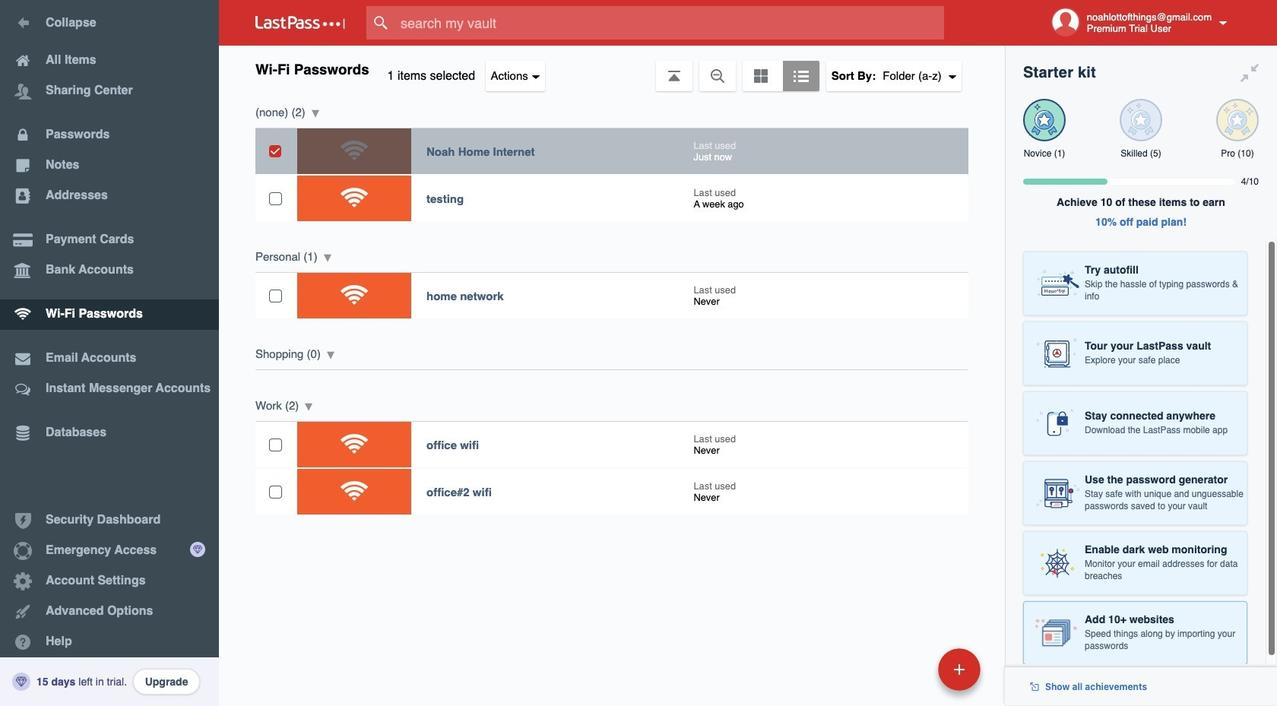 Task type: describe. For each thing, give the bounding box(es) containing it.
new item navigation
[[834, 644, 990, 706]]

new item element
[[834, 648, 986, 691]]

lastpass image
[[255, 16, 345, 30]]

main navigation navigation
[[0, 0, 219, 706]]



Task type: locate. For each thing, give the bounding box(es) containing it.
search my vault text field
[[366, 6, 974, 40]]

vault options navigation
[[219, 46, 1005, 91]]

Search search field
[[366, 6, 974, 40]]



Task type: vqa. For each thing, say whether or not it's contained in the screenshot.
New item icon
no



